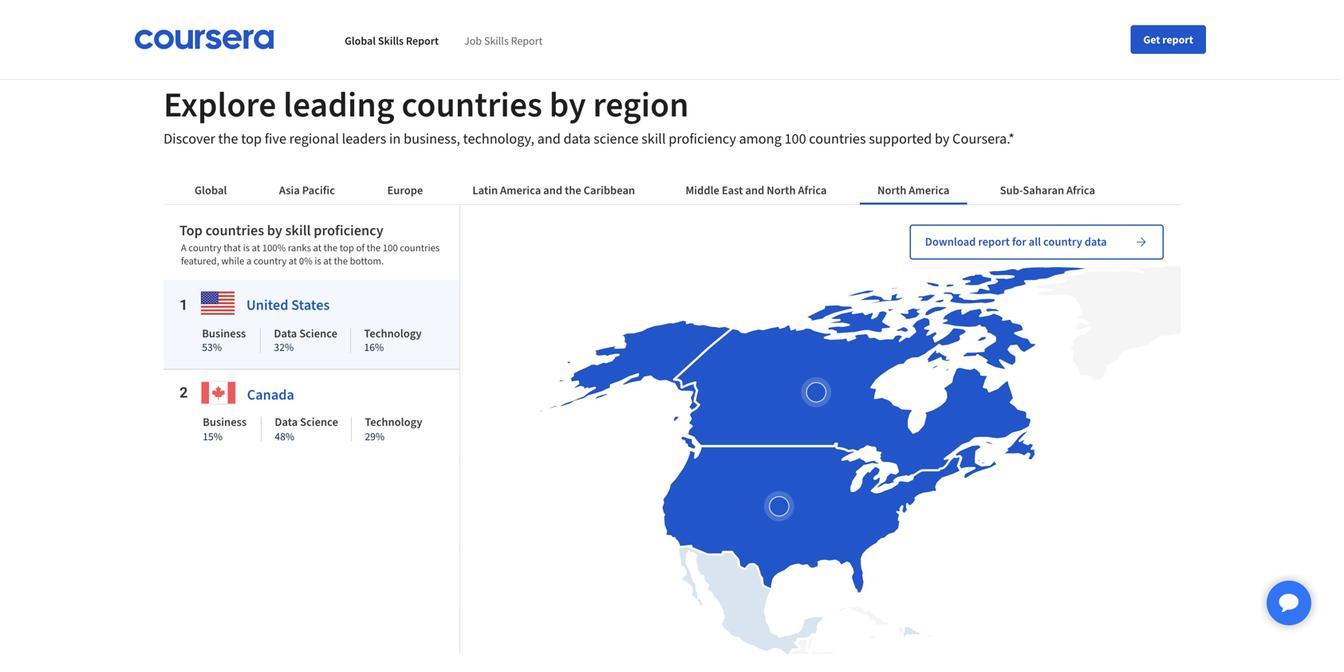 Task type: vqa. For each thing, say whether or not it's contained in the screenshot.
1st Report from the right
yes



Task type: describe. For each thing, give the bounding box(es) containing it.
report
[[1163, 32, 1194, 47]]

skills for job
[[484, 34, 509, 48]]

job
[[464, 34, 482, 48]]

job skills report link
[[464, 34, 543, 48]]

get
[[1144, 32, 1161, 47]]

get report button
[[1131, 25, 1207, 54]]

global skills report link
[[345, 34, 439, 48]]

skills for global
[[378, 34, 404, 48]]

global skills report
[[345, 34, 439, 48]]



Task type: locate. For each thing, give the bounding box(es) containing it.
skills
[[378, 34, 404, 48], [484, 34, 509, 48]]

coursera logo image
[[134, 30, 275, 49]]

report for global skills report
[[406, 34, 439, 48]]

2 skills from the left
[[484, 34, 509, 48]]

get report
[[1144, 32, 1194, 47]]

report right job
[[511, 34, 543, 48]]

1 report from the left
[[406, 34, 439, 48]]

report
[[406, 34, 439, 48], [511, 34, 543, 48]]

2 report from the left
[[511, 34, 543, 48]]

job skills report
[[464, 34, 543, 48]]

global
[[345, 34, 376, 48]]

1 horizontal spatial skills
[[484, 34, 509, 48]]

skills right global on the top of the page
[[378, 34, 404, 48]]

0 horizontal spatial report
[[406, 34, 439, 48]]

report for job skills report
[[511, 34, 543, 48]]

0 horizontal spatial skills
[[378, 34, 404, 48]]

1 horizontal spatial report
[[511, 34, 543, 48]]

1 skills from the left
[[378, 34, 404, 48]]

skills right job
[[484, 34, 509, 48]]

report left job
[[406, 34, 439, 48]]



